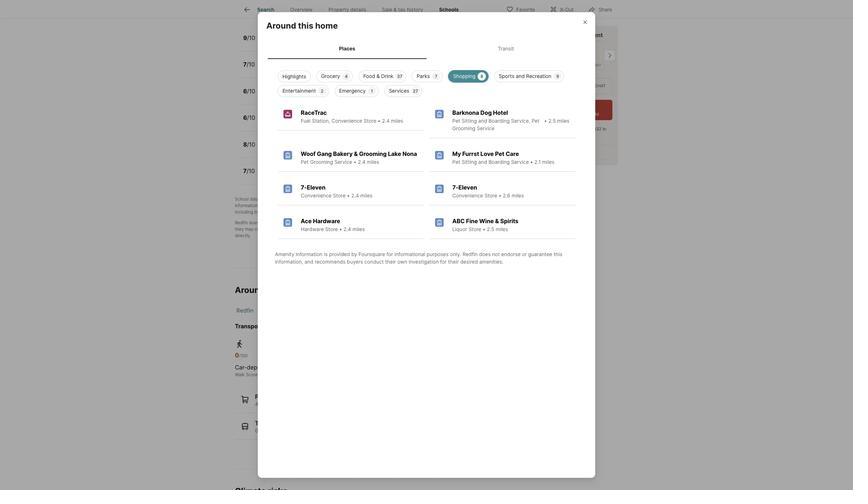Task type: locate. For each thing, give the bounding box(es) containing it.
/10 for charter, 8-12 • serves this home • 11.1mi
[[247, 114, 255, 121]]

serves down middle
[[295, 92, 311, 98]]

public, down innovation
[[263, 92, 279, 98]]

7 /10
[[243, 61, 255, 68], [243, 167, 255, 175]]

including
[[235, 209, 253, 215]]

eleven for 7-eleven convenience store • 2.6 miles
[[459, 184, 477, 191]]

1 vertical spatial places
[[255, 393, 274, 400]]

0 vertical spatial public,
[[263, 92, 279, 98]]

school down the 1
[[365, 111, 384, 118]]

history
[[407, 7, 423, 13]]

1 vertical spatial does
[[479, 251, 491, 257]]

to left "determine"
[[387, 203, 391, 208]]

1 vertical spatial 6 /10
[[243, 114, 255, 121]]

racetrac fuel station, convenience store • 2.4 miles
[[301, 109, 404, 124]]

&
[[394, 7, 397, 13], [377, 73, 380, 79], [354, 150, 358, 157], [495, 217, 499, 225]]

to down information.
[[320, 226, 324, 232]]

1 horizontal spatial endorse
[[502, 251, 521, 257]]

chat
[[595, 83, 606, 89]]

and inside amenity information is provided by foursquare for informational purposes only. redfin does not endorse or guarantee this information, and recommends buyers conduct their own investigation for their desired amenities.
[[305, 259, 314, 265]]

greatschools up 9 /10
[[235, 9, 267, 15]]

greatschools up districts, at the right
[[460, 196, 487, 202]]

12
[[289, 119, 295, 125]]

store down information.
[[325, 226, 338, 232]]

nona inside woof gang bakery & grooming lake nona pet grooming service • 2.4 miles
[[403, 150, 417, 157]]

1 vertical spatial to
[[429, 220, 433, 225]]

are down redfin does not endorse or guarantee this information.
[[280, 226, 286, 232]]

miles
[[391, 118, 404, 124], [558, 118, 570, 124], [367, 159, 379, 165], [542, 159, 555, 165], [360, 192, 373, 198], [512, 192, 524, 198], [353, 226, 365, 232], [496, 226, 508, 232]]

boarding down hotel
[[489, 118, 510, 124]]

the
[[529, 133, 535, 138], [308, 209, 314, 215], [444, 226, 451, 232]]

home up grocery
[[325, 66, 339, 72]]

racetrac
[[301, 109, 327, 116]]

1 sitting from the top
[[462, 118, 477, 124]]

a right with
[[540, 31, 543, 39]]

conduct down nonprofit
[[322, 203, 339, 208]]

1 horizontal spatial be
[[434, 220, 439, 225]]

is for information
[[324, 251, 328, 257]]

this inside amenity information is provided by foursquare for informational purposes only. redfin does not endorse or guarantee this information, and recommends buyers conduct their own investigation for their desired amenities.
[[554, 251, 563, 257]]

next image
[[604, 50, 616, 61]]

0 horizontal spatial tour
[[512, 31, 525, 39]]

as
[[283, 203, 288, 208], [452, 220, 456, 225]]

7- inside '7-eleven convenience store • 2.4 miles'
[[301, 184, 307, 191]]

/10 for public, 5-8 • serves this home • 1.9mi
[[247, 88, 255, 95]]

4 up emergency
[[345, 74, 348, 79]]

schools down renters
[[441, 203, 456, 208]]

to
[[387, 203, 391, 208], [429, 220, 433, 225], [320, 226, 324, 232]]

1 horizontal spatial 7-
[[453, 184, 459, 191]]

6 /10
[[243, 88, 255, 95], [243, 114, 255, 121]]

1 vertical spatial tab list
[[267, 38, 587, 59]]

2 horizontal spatial to
[[429, 220, 433, 225]]

cornerstone for cornerstone academy charter
[[263, 58, 299, 65]]

• inside abc fine wine & spirits liquor store • 2.5 miles
[[483, 226, 486, 232]]

0 horizontal spatial lake
[[263, 164, 277, 171]]

serves down racetrac
[[300, 119, 317, 125]]

1 vertical spatial guarantee
[[529, 251, 553, 257]]

7
[[243, 61, 247, 68], [435, 74, 438, 79], [243, 167, 247, 175], [322, 401, 325, 407]]

0 horizontal spatial provided
[[265, 196, 283, 202]]

conduct inside amenity information is provided by foursquare for informational purposes only. redfin does not endorse or guarantee this information, and recommends buyers conduct their own investigation for their desired amenities.
[[365, 259, 384, 265]]

the inside guaranteed to be accurate. to verify school enrollment eligibility, contact the school district directly.
[[444, 226, 451, 232]]

/10 for charter, k-8 • serves this home • 11.1mi
[[247, 61, 255, 68]]

store up districts, at the right
[[485, 192, 497, 198]]

• 2.5 miles
[[544, 118, 570, 124]]

around this home dialog
[[258, 12, 596, 478]]

cornerstone up 8-
[[263, 111, 299, 118]]

2 sitting from the top
[[462, 159, 477, 165]]

2 cornerstone from the top
[[263, 111, 299, 118]]

transit 03, 10, 11, 111, 407, 418, 42, 436s, 51, 612, groome transportation
[[255, 420, 410, 434]]

tour inside tour via video chat list box
[[562, 83, 573, 89]]

around this home
[[267, 21, 338, 31], [235, 285, 307, 295]]

1 vertical spatial public,
[[263, 146, 279, 152]]

innovation middle public, 5-8 • serves this home • 1.9mi
[[263, 84, 353, 98]]

9:00
[[583, 112, 592, 117]]

2.1
[[535, 159, 541, 165]]

high inside cornerstone charter academy high school charter, 8-12 • serves this home • 11.1mi
[[351, 111, 364, 118]]

this
[[298, 21, 314, 31], [315, 66, 324, 72], [312, 92, 321, 98], [318, 119, 327, 125], [313, 220, 321, 225], [554, 251, 563, 257], [267, 285, 282, 295]]

0 horizontal spatial guarantee
[[291, 220, 312, 225]]

high down 1.9mi
[[351, 111, 364, 118]]

2 boarding from the top
[[489, 159, 510, 165]]

0 horizontal spatial own
[[350, 203, 359, 208]]

store up themselves.
[[333, 192, 346, 198]]

information up information,
[[296, 251, 323, 257]]

provided for data
[[265, 196, 283, 202]]

tab list
[[235, 0, 473, 18], [267, 38, 587, 59]]

0 horizontal spatial 2.5
[[487, 226, 495, 232]]

2 charter, from the top
[[263, 119, 282, 125]]

serves up highlights
[[298, 66, 314, 72]]

7- for 7-eleven convenience store • 2.4 miles
[[301, 184, 307, 191]]

32832
[[589, 126, 602, 132]]

desired inside first step, and conduct their own investigation to determine their desired schools or school districts, including by contacting and visiting the schools themselves.
[[424, 203, 440, 208]]

0 vertical spatial 9
[[243, 34, 247, 41]]

search
[[257, 7, 274, 13]]

2 eleven from the left
[[459, 184, 477, 191]]

1 vertical spatial desired
[[461, 259, 478, 265]]

lake inside woof gang bakery & grooming lake nona pet grooming service • 2.4 miles
[[388, 150, 401, 157]]

own down organization.
[[350, 203, 359, 208]]

0 horizontal spatial nona
[[278, 164, 292, 171]]

0 vertical spatial academy
[[300, 58, 326, 65]]

redfin link
[[236, 307, 254, 314]]

may
[[245, 226, 254, 232]]

own down informational
[[398, 259, 408, 265]]

2 horizontal spatial service
[[511, 159, 529, 165]]

& right "bakery"
[[354, 150, 358, 157]]

around this home down rating
[[267, 21, 338, 31]]

charter, left 8-
[[263, 119, 282, 125]]

around this home element
[[267, 12, 347, 31]]

03,
[[255, 428, 263, 434]]

their down informational
[[385, 259, 396, 265]]

1 horizontal spatial schools
[[441, 203, 456, 208]]

1 boarding from the top
[[489, 118, 510, 124]]

next available: tomorrow at 9:00 am button
[[512, 100, 613, 120]]

places up groceries,
[[255, 393, 274, 400]]

0 vertical spatial sitting
[[462, 118, 477, 124]]

tour for tour via video chat
[[562, 83, 573, 89]]

eleven inside '7-eleven convenience store • 2.4 miles'
[[307, 184, 326, 191]]

places tab
[[268, 40, 427, 58]]

2.4 inside woof gang bakery & grooming lake nona pet grooming service • 2.4 miles
[[358, 159, 366, 165]]

2 6 from the top
[[243, 114, 247, 121]]

& right the food
[[377, 73, 380, 79]]

6 /10 up 8 /10
[[243, 114, 255, 121]]

not inside school service boundaries are intended to be used as a reference only; they may change and are not
[[288, 226, 294, 232]]

1 vertical spatial nona
[[278, 164, 292, 171]]

0 /100
[[235, 352, 248, 359]]

boarding inside pet sitting and boarding service, pet grooming service
[[489, 118, 510, 124]]

1 horizontal spatial places
[[339, 46, 356, 52]]

1 vertical spatial academy
[[323, 111, 349, 118]]

and right information,
[[305, 259, 314, 265]]

not inside amenity information is provided by foursquare for informational purposes only. redfin does not endorse or guarantee this information, and recommends buyers conduct their own investigation for their desired amenities.
[[492, 251, 500, 257]]

10330
[[292, 323, 310, 330]]

4
[[345, 74, 348, 79], [255, 401, 258, 407]]

conduct down foursquare
[[365, 259, 384, 265]]

informational
[[395, 251, 425, 257]]

convenience
[[332, 118, 362, 124], [301, 192, 332, 198], [453, 192, 483, 198]]

9 down search link
[[243, 34, 247, 41]]

tour with a redfin premier agent
[[512, 31, 603, 39]]

0 horizontal spatial or
[[286, 220, 290, 225]]

2 vertical spatial or
[[522, 251, 527, 257]]

recommends up "determine"
[[385, 196, 411, 202]]

tour
[[512, 31, 525, 39], [562, 83, 573, 89]]

endorse
[[268, 220, 285, 225], [502, 251, 521, 257]]

property details tab
[[321, 1, 374, 18]]

and up redfin does not endorse or guarantee this information.
[[283, 209, 291, 215]]

1 vertical spatial boarding
[[489, 159, 510, 165]]

parks
[[417, 73, 430, 79]]

1 vertical spatial 5-
[[281, 146, 286, 152]]

convenience down 1.9mi
[[332, 118, 362, 124]]

0 vertical spatial conduct
[[322, 203, 339, 208]]

7- up step,
[[301, 184, 307, 191]]

amenity information is provided by foursquare for informational purposes only. redfin does not endorse or guarantee this information, and recommends buyers conduct their own investigation for their desired amenities.
[[275, 251, 563, 265]]

miles inside racetrac fuel station, convenience store • 2.4 miles
[[391, 118, 404, 124]]

0 horizontal spatial for
[[387, 251, 393, 257]]

store inside 7-eleven convenience store • 2.6 miles
[[485, 192, 497, 198]]

11.1mi inside cornerstone academy charter charter, k-8 • serves this home • 11.1mi
[[344, 66, 357, 72]]

buyers up "determine"
[[412, 196, 426, 202]]

0 horizontal spatial the
[[308, 209, 314, 215]]

places inside tab
[[339, 46, 356, 52]]

0 vertical spatial 11.1mi
[[344, 66, 357, 72]]

eleven up the use
[[459, 184, 477, 191]]

sale & tax history tab
[[374, 1, 431, 18]]

& inside tab
[[394, 7, 397, 13]]

tour left with
[[512, 31, 525, 39]]

buyers down foursquare
[[347, 259, 363, 265]]

0 vertical spatial hardware
[[313, 217, 340, 225]]

to inside guaranteed to be accurate. to verify school enrollment eligibility, contact the school district directly.
[[320, 226, 324, 232]]

around inside dialog
[[267, 21, 296, 31]]

1 vertical spatial by
[[254, 209, 259, 215]]

& inside list box
[[377, 73, 380, 79]]

2.4 inside racetrac fuel station, convenience store • 2.4 miles
[[382, 118, 390, 124]]

2 6 /10 from the top
[[243, 114, 255, 121]]

0 vertical spatial buyers
[[412, 196, 426, 202]]

6 /10 for cornerstone
[[243, 114, 255, 121]]

transit up the 10, on the left of the page
[[255, 420, 275, 427]]

provided inside amenity information is provided by foursquare for informational purposes only. redfin does not endorse or guarantee this information, and recommends buyers conduct their own investigation for their desired amenities.
[[329, 251, 350, 257]]

greatschools inside , a nonprofit organization. redfin recommends buyers and renters use greatschools information and ratings as a
[[460, 196, 487, 202]]

bakery
[[333, 150, 353, 157]]

love
[[481, 150, 494, 157]]

school data is provided by greatschools
[[235, 196, 317, 202]]

school inside cornerstone charter academy high school charter, 8-12 • serves this home • 11.1mi
[[365, 111, 384, 118]]

tour left via
[[562, 83, 573, 89]]

1 vertical spatial provided
[[329, 251, 350, 257]]

endorse down contacting
[[268, 220, 285, 225]]

eleven up ,
[[307, 184, 326, 191]]

0 horizontal spatial transportation
[[235, 323, 277, 330]]

0 vertical spatial boarding
[[489, 118, 510, 124]]

hardware down ace
[[301, 226, 324, 232]]

1 vertical spatial charter
[[300, 111, 322, 118]]

& left tax
[[394, 7, 397, 13]]

as inside school service boundaries are intended to be used as a reference only; they may change and are not
[[452, 220, 456, 225]]

grooming
[[453, 125, 476, 131], [359, 150, 387, 157], [310, 159, 333, 165]]

wine
[[480, 217, 494, 225]]

schools tab
[[431, 1, 467, 18]]

0 vertical spatial 2.5
[[549, 118, 556, 124]]

sports
[[499, 73, 515, 79]]

4 left groceries,
[[255, 401, 258, 407]]

None button
[[517, 40, 545, 71], [548, 40, 577, 71], [517, 40, 545, 71], [548, 40, 577, 71]]

1 vertical spatial transportation
[[376, 428, 410, 434]]

/10 for public, 5-8 • nearby school • 3.1mi
[[247, 141, 255, 148]]

charter inside cornerstone charter academy high school charter, 8-12 • serves this home • 11.1mi
[[300, 111, 322, 118]]

and inside school service boundaries are intended to be used as a reference only; they may change and are not
[[271, 226, 279, 232]]

option
[[512, 78, 558, 94]]

cornerstone up k- at the top left
[[263, 58, 299, 65]]

dog
[[481, 109, 492, 116]]

barknona dog hotel
[[453, 109, 508, 116]]

7-eleven convenience store • 2.4 miles
[[301, 184, 373, 198]]

this inside cornerstone charter academy high school charter, 8-12 • serves this home • 11.1mi
[[318, 119, 327, 125]]

1 6 /10 from the top
[[243, 88, 255, 95]]

information inside amenity information is provided by foursquare for informational purposes only. redfin does not endorse or guarantee this information, and recommends buyers conduct their own investigation for their desired amenities.
[[296, 251, 323, 257]]

provided down accurate.
[[329, 251, 350, 257]]

0 horizontal spatial conduct
[[322, 203, 339, 208]]

0 vertical spatial are
[[402, 220, 408, 225]]

service for woof gang bakery & grooming lake nona
[[335, 159, 352, 165]]

1 horizontal spatial transit
[[498, 46, 514, 52]]

provided for information
[[329, 251, 350, 257]]

home left 1.9mi
[[322, 92, 336, 98]]

does up the amenities.
[[479, 251, 491, 257]]

0 horizontal spatial investigation
[[360, 203, 386, 208]]

is inside amenity information is provided by foursquare for informational purposes only. redfin does not endorse or guarantee this information, and recommends buyers conduct their own investigation for their desired amenities.
[[324, 251, 328, 257]]

0 vertical spatial 6
[[243, 88, 247, 95]]

11.1mi down places tab
[[344, 66, 357, 72]]

their right "determine"
[[414, 203, 423, 208]]

1 horizontal spatial are
[[402, 220, 408, 225]]

service down care in the right of the page
[[511, 159, 529, 165]]

1 vertical spatial 11.1mi
[[347, 119, 360, 125]]

list box
[[272, 68, 581, 97]]

own inside first step, and conduct their own investigation to determine their desired schools or school districts, including by contacting and visiting the schools themselves.
[[350, 203, 359, 208]]

2 horizontal spatial grooming
[[453, 125, 476, 131]]

transit up sports
[[498, 46, 514, 52]]

store inside ace hardware hardware store • 2.4 miles
[[325, 226, 338, 232]]

0 horizontal spatial by
[[254, 209, 259, 215]]

around this home up redfin link
[[235, 285, 307, 295]]

tour for tour with a redfin premier agent
[[512, 31, 525, 39]]

1 horizontal spatial not
[[288, 226, 294, 232]]

ace
[[301, 217, 312, 225]]

2 5- from the top
[[281, 146, 286, 152]]

6
[[243, 88, 247, 95], [243, 114, 247, 121]]

the left last
[[529, 133, 535, 138]]

investigation up service
[[360, 203, 386, 208]]

school up fine
[[463, 203, 476, 208]]

tab list containing places
[[267, 38, 587, 59]]

academy down 1.9mi
[[323, 111, 349, 118]]

1 vertical spatial serves
[[295, 92, 311, 98]]

1 cornerstone from the top
[[263, 58, 299, 65]]

video
[[582, 83, 594, 89]]

0 horizontal spatial not
[[260, 220, 267, 225]]

1 horizontal spatial does
[[479, 251, 491, 257]]

store for 7-eleven convenience store • 2.6 miles
[[485, 192, 497, 198]]

summary
[[268, 9, 291, 15]]

not down redfin does not endorse or guarantee this information.
[[288, 226, 294, 232]]

as right ratings
[[283, 203, 288, 208]]

pet left care in the right of the page
[[495, 150, 505, 157]]

7-
[[301, 184, 307, 191], [453, 184, 459, 191]]

as right used
[[452, 220, 456, 225]]

nonprofit
[[323, 196, 342, 202]]

and inside my furrst love pet care pet sitting and boarding service • 2.1 miles
[[479, 159, 487, 165]]

property details
[[329, 7, 366, 13]]

0 vertical spatial nona
[[403, 150, 417, 157]]

desired inside amenity information is provided by foursquare for informational purposes only. redfin does not endorse or guarantee this information, and recommends buyers conduct their own investigation for their desired amenities.
[[461, 259, 478, 265]]

2 horizontal spatial or
[[522, 251, 527, 257]]

1 horizontal spatial own
[[398, 259, 408, 265]]

public, inside innovation middle public, 5-8 • serves this home • 1.9mi
[[263, 92, 279, 98]]

0 vertical spatial charter,
[[263, 66, 282, 72]]

miles inside woof gang bakery & grooming lake nona pet grooming service • 2.4 miles
[[367, 159, 379, 165]]

woof gang bakery & grooming lake nona pet grooming service • 2.4 miles
[[301, 150, 417, 165]]

to up contact
[[429, 220, 433, 225]]

1 horizontal spatial service
[[477, 125, 495, 131]]

7- inside 7-eleven convenience store • 2.6 miles
[[453, 184, 459, 191]]

6 for cornerstone
[[243, 114, 247, 121]]

fuel
[[301, 118, 311, 124]]

Saturday button
[[580, 40, 609, 71]]

7 right parks
[[435, 74, 438, 79]]

investigation inside first step, and conduct their own investigation to determine their desired schools or school districts, including by contacting and visiting the schools themselves.
[[360, 203, 386, 208]]

1 7- from the left
[[301, 184, 307, 191]]

convenience up step,
[[301, 192, 332, 198]]

guaranteed to be accurate. to verify school enrollment eligibility, contact the school district directly.
[[235, 226, 481, 238]]

serves inside cornerstone charter academy high school charter, 8-12 • serves this home • 11.1mi
[[300, 119, 317, 125]]

by inside amenity information is provided by foursquare for informational purposes only. redfin does not endorse or guarantee this information, and recommends buyers conduct their own investigation for their desired amenities.
[[352, 251, 357, 257]]

redfin
[[545, 31, 563, 39], [370, 196, 383, 202], [235, 220, 248, 225], [463, 251, 478, 257], [236, 307, 254, 314]]

cornerstone for cornerstone charter academy high school
[[263, 111, 299, 118]]

6 for innovation
[[243, 88, 247, 95]]

0 vertical spatial grooming
[[453, 125, 476, 131]]

1 public, from the top
[[263, 92, 279, 98]]

5- down innovation
[[281, 92, 286, 98]]

recommends down accurate.
[[315, 259, 346, 265]]

service inside pet sitting and boarding service, pet grooming service
[[477, 125, 495, 131]]

transportation right groome
[[376, 428, 410, 434]]

1 horizontal spatial nona
[[403, 150, 417, 157]]

0 vertical spatial provided
[[265, 196, 283, 202]]

list box containing grocery
[[272, 68, 581, 97]]

does inside amenity information is provided by foursquare for informational purposes only. redfin does not endorse or guarantee this information, and recommends buyers conduct their own investigation for their desired amenities.
[[479, 251, 491, 257]]

sitting
[[462, 118, 477, 124], [462, 159, 477, 165]]

2 horizontal spatial greatschools
[[460, 196, 487, 202]]

places up grocery
[[339, 46, 356, 52]]

home inside cornerstone charter academy high school charter, 8-12 • serves this home • 11.1mi
[[328, 119, 341, 125]]

recommends inside amenity information is provided by foursquare for informational purposes only. redfin does not endorse or guarantee this information, and recommends buyers conduct their own investigation for their desired amenities.
[[315, 259, 346, 265]]

1 vertical spatial 4
[[255, 401, 258, 407]]

are up the enrollment
[[402, 220, 408, 225]]

2 horizontal spatial the
[[529, 133, 535, 138]]

1 vertical spatial around this home
[[235, 285, 307, 295]]

0 vertical spatial schools
[[441, 203, 456, 208]]

charter inside cornerstone academy charter charter, k-8 • serves this home • 11.1mi
[[328, 58, 349, 65]]

8
[[289, 66, 292, 72], [481, 74, 484, 79], [286, 92, 289, 98], [243, 141, 247, 148], [286, 146, 289, 152]]

1 eleven from the left
[[307, 184, 326, 191]]

transit inside transit 03, 10, 11, 111, 407, 418, 42, 436s, 51, 612, groome transportation
[[255, 420, 275, 427]]

1 horizontal spatial grooming
[[359, 150, 387, 157]]

saturday
[[582, 63, 602, 68]]

for down purposes
[[440, 259, 447, 265]]

buyers inside amenity information is provided by foursquare for informational purposes only. redfin does not endorse or guarantee this information, and recommends buyers conduct their own investigation for their desired amenities.
[[347, 259, 363, 265]]

desired
[[424, 203, 440, 208], [461, 259, 478, 265]]

3.1mi
[[334, 146, 346, 152]]

0 vertical spatial is
[[260, 196, 264, 202]]

store for 7-eleven convenience store • 2.4 miles
[[333, 192, 346, 198]]

0 vertical spatial investigation
[[360, 203, 386, 208]]

0 horizontal spatial to
[[320, 226, 324, 232]]

& inside woof gang bakery & grooming lake nona pet grooming service • 2.4 miles
[[354, 150, 358, 157]]

1 horizontal spatial for
[[440, 259, 447, 265]]

1 vertical spatial high
[[294, 164, 307, 171]]

0 vertical spatial charter
[[328, 58, 349, 65]]

data
[[250, 196, 259, 202]]

tab list containing search
[[235, 0, 473, 18]]

not up the amenities.
[[492, 251, 500, 257]]

1 vertical spatial not
[[288, 226, 294, 232]]

0 vertical spatial does
[[249, 220, 259, 225]]

grooming inside pet sitting and boarding service, pet grooming service
[[453, 125, 476, 131]]

0 horizontal spatial around
[[235, 285, 265, 295]]

districts,
[[477, 203, 495, 208]]

transit for transit 03, 10, 11, 111, 407, 418, 42, 436s, 51, 612, groome transportation
[[255, 420, 275, 427]]

agent
[[587, 31, 603, 39]]

1 vertical spatial investigation
[[409, 259, 439, 265]]

9 inside around this home dialog
[[557, 74, 559, 79]]

charter, inside cornerstone charter academy high school charter, 8-12 • serves this home • 11.1mi
[[263, 119, 282, 125]]

sitting down furrst on the right of page
[[462, 159, 477, 165]]

emergency
[[339, 88, 366, 94]]

2 vertical spatial grooming
[[310, 159, 333, 165]]

pet down my
[[453, 159, 461, 165]]

miles inside ace hardware hardware store • 2.4 miles
[[353, 226, 365, 232]]

7- up the use
[[453, 184, 459, 191]]

2.5 down available:
[[549, 118, 556, 124]]

1 horizontal spatial as
[[452, 220, 456, 225]]

to inside school service boundaries are intended to be used as a reference only; they may change and are not
[[429, 220, 433, 225]]

2 vertical spatial not
[[492, 251, 500, 257]]

places inside places 4 groceries, 36 restaurants, 7 parks
[[255, 393, 274, 400]]

and down the love
[[479, 159, 487, 165]]

1 charter, from the top
[[263, 66, 282, 72]]

1 vertical spatial 9
[[557, 74, 559, 79]]

charter,
[[263, 66, 282, 72], [263, 119, 282, 125]]

1 vertical spatial cornerstone
[[263, 111, 299, 118]]

2 7- from the left
[[453, 184, 459, 191]]

around up redfin link
[[235, 285, 265, 295]]

9 right recreation
[[557, 74, 559, 79]]

home up 3.1mi
[[328, 119, 341, 125]]

0 vertical spatial 4
[[345, 74, 348, 79]]

sitting down barknona
[[462, 118, 477, 124]]

cornerstone inside cornerstone charter academy high school charter, 8-12 • serves this home • 11.1mi
[[263, 111, 299, 118]]

greatschools up step,
[[290, 196, 317, 202]]

recommends inside , a nonprofit organization. redfin recommends buyers and renters use greatschools information and ratings as a
[[385, 196, 411, 202]]

0 horizontal spatial high
[[294, 164, 307, 171]]

1 horizontal spatial eleven
[[459, 184, 477, 191]]

be inside school service boundaries are intended to be used as a reference only; they may change and are not
[[434, 220, 439, 225]]

information.
[[322, 220, 346, 225]]

not
[[260, 220, 267, 225], [288, 226, 294, 232], [492, 251, 500, 257]]

school inside first step, and conduct their own investigation to determine their desired schools or school districts, including by contacting and visiting the schools themselves.
[[463, 203, 476, 208]]

1 vertical spatial information
[[296, 251, 323, 257]]

rating
[[292, 9, 307, 15]]

1 vertical spatial tour
[[562, 83, 573, 89]]

7 inside list box
[[435, 74, 438, 79]]

7 down 9 /10
[[243, 61, 247, 68]]

the down step,
[[308, 209, 314, 215]]

1 horizontal spatial or
[[458, 203, 462, 208]]

1 horizontal spatial is
[[324, 251, 328, 257]]

1 vertical spatial or
[[286, 220, 290, 225]]

0 vertical spatial not
[[260, 220, 267, 225]]

transportation down redfin link
[[235, 323, 277, 330]]

service down "bakery"
[[335, 159, 352, 165]]

public,
[[263, 92, 279, 98], [263, 146, 279, 152]]

store inside '7-eleven convenience store • 2.4 miles'
[[333, 192, 346, 198]]

1 5- from the top
[[281, 92, 286, 98]]

store down the 1
[[364, 118, 377, 124]]

6 /10 for innovation
[[243, 88, 255, 95]]

near
[[278, 323, 291, 330]]

1 vertical spatial as
[[452, 220, 456, 225]]

1 6 from the top
[[243, 88, 247, 95]]

eleven inside 7-eleven convenience store • 2.6 miles
[[459, 184, 477, 191]]



Task type: describe. For each thing, give the bounding box(es) containing it.
guarantee inside amenity information is provided by foursquare for informational purposes only. redfin does not endorse or guarantee this information, and recommends buyers conduct their own investigation for their desired amenities.
[[529, 251, 553, 257]]

endorse inside amenity information is provided by foursquare for informational purposes only. redfin does not endorse or guarantee this information, and recommends buyers conduct their own investigation for their desired amenities.
[[502, 251, 521, 257]]

7- for 7-eleven convenience store • 2.6 miles
[[453, 184, 459, 191]]

reference
[[461, 220, 480, 225]]

drink
[[381, 73, 394, 79]]

groome
[[356, 428, 374, 434]]

0 horizontal spatial are
[[280, 226, 286, 232]]

convenience for 7-eleven convenience store • 2.6 miles
[[453, 192, 483, 198]]

this inside innovation middle public, 5-8 • serves this home • 1.9mi
[[312, 92, 321, 98]]

next
[[526, 112, 535, 117]]

favorite
[[517, 6, 535, 12]]

buyers inside , a nonprofit organization. redfin recommends buyers and renters use greatschools information and ratings as a
[[412, 196, 426, 202]]

organization.
[[343, 196, 369, 202]]

1 7 /10 from the top
[[243, 61, 255, 68]]

, a nonprofit organization. redfin recommends buyers and renters use greatschools information and ratings as a
[[235, 196, 487, 208]]

school right nearby
[[313, 146, 329, 152]]

service for my furrst love pet care
[[511, 159, 529, 165]]

out
[[565, 6, 574, 12]]

1 horizontal spatial greatschools
[[290, 196, 317, 202]]

418,
[[300, 428, 310, 434]]

8 inside innovation middle public, 5-8 • serves this home • 1.9mi
[[286, 92, 289, 98]]

overview tab
[[282, 1, 321, 18]]

1.9mi
[[341, 92, 353, 98]]

2.5 inside abc fine wine & spirits liquor store • 2.5 miles
[[487, 226, 495, 232]]

the inside in the last 30 days
[[529, 133, 535, 138]]

0 horizontal spatial schools
[[316, 209, 331, 215]]

purposes
[[427, 251, 449, 257]]

recreation
[[526, 73, 552, 79]]

tour via video chat list box
[[512, 78, 613, 94]]

and inside pet sitting and boarding service, pet grooming service
[[479, 118, 487, 124]]

academy inside cornerstone academy charter charter, k-8 • serves this home • 11.1mi
[[300, 58, 326, 65]]

home inside around this home element
[[315, 21, 338, 31]]

to inside first step, and conduct their own investigation to determine their desired schools or school districts, including by contacting and visiting the schools themselves.
[[387, 203, 391, 208]]

next available: tomorrow at 9:00 am
[[526, 112, 599, 117]]

enrollment
[[385, 226, 406, 232]]

42,
[[312, 428, 319, 434]]

transit for transit
[[498, 46, 514, 52]]

investigation inside amenity information is provided by foursquare for informational purposes only. redfin does not endorse or guarantee this information, and recommends buyers conduct their own investigation for their desired amenities.
[[409, 259, 439, 265]]

111,
[[280, 428, 288, 434]]

and down ,
[[313, 203, 321, 208]]

2 public, from the top
[[263, 146, 279, 152]]

list box inside around this home dialog
[[272, 68, 581, 97]]

eleven for 7-eleven convenience store • 2.4 miles
[[307, 184, 326, 191]]

car-dependent walk score ®
[[235, 364, 276, 377]]

way
[[345, 323, 357, 330]]

pet down next
[[532, 118, 540, 124]]

tomorrow
[[556, 112, 576, 117]]

is for data
[[260, 196, 264, 202]]

tour via video chat
[[562, 83, 606, 89]]

step,
[[302, 203, 312, 208]]

tab list inside around this home dialog
[[267, 38, 587, 59]]

schools
[[439, 7, 459, 13]]

services
[[389, 88, 409, 94]]

miles inside abc fine wine & spirits liquor store • 2.5 miles
[[496, 226, 508, 232]]

1
[[371, 88, 373, 94]]

by for school data is provided by greatschools
[[284, 196, 289, 202]]

2 7 /10 from the top
[[243, 167, 255, 175]]

their down the "only."
[[448, 259, 459, 265]]

premier
[[564, 31, 586, 39]]

0 horizontal spatial greatschools
[[235, 9, 267, 15]]

in the last 30 days
[[529, 126, 607, 138]]

own inside amenity information is provided by foursquare for informational purposes only. redfin does not endorse or guarantee this information, and recommends buyers conduct their own investigation for their desired amenities.
[[398, 259, 408, 265]]

redfin inside amenity information is provided by foursquare for informational purposes only. redfin does not endorse or guarantee this information, and recommends buyers conduct their own investigation for their desired amenities.
[[463, 251, 478, 257]]

convenience for 7-eleven convenience store • 2.4 miles
[[301, 192, 332, 198]]

0
[[235, 352, 239, 359]]

school down service
[[370, 226, 384, 232]]

renters
[[436, 196, 450, 202]]

sitting inside my furrst love pet care pet sitting and boarding service • 2.1 miles
[[462, 159, 477, 165]]

miles inside 7-eleven convenience store • 2.6 miles
[[512, 192, 524, 198]]

as inside , a nonprofit organization. redfin recommends buyers and renters use greatschools information and ratings as a
[[283, 203, 288, 208]]

school down the gang
[[308, 164, 327, 171]]

• inside ace hardware hardware store • 2.4 miles
[[339, 226, 342, 232]]

1 horizontal spatial 2.5
[[549, 118, 556, 124]]

1 vertical spatial lake
[[263, 164, 277, 171]]

conduct inside first step, and conduct their own investigation to determine their desired schools or school districts, including by contacting and visiting the schools themselves.
[[322, 203, 339, 208]]

transit tab
[[427, 40, 586, 58]]

walk
[[235, 372, 245, 377]]

around this home inside dialog
[[267, 21, 338, 31]]

liquor
[[453, 226, 467, 232]]

and left renters
[[427, 196, 435, 202]]

my furrst love pet care pet sitting and boarding service • 2.1 miles
[[453, 150, 555, 165]]

pet inside woof gang bakery & grooming lake nona pet grooming service • 2.4 miles
[[301, 159, 309, 165]]

30
[[545, 133, 550, 138]]

amenity
[[275, 251, 294, 257]]

,
[[317, 196, 318, 202]]

school down abc
[[452, 226, 465, 232]]

service,
[[511, 118, 531, 124]]

miles inside my furrst love pet care pet sitting and boarding service • 2.1 miles
[[542, 159, 555, 165]]

store for ace hardware hardware store • 2.4 miles
[[325, 226, 338, 232]]

x-out
[[560, 6, 574, 12]]

or inside amenity information is provided by foursquare for informational purposes only. redfin does not endorse or guarantee this information, and recommends buyers conduct their own investigation for their desired amenities.
[[522, 251, 527, 257]]

37
[[397, 74, 403, 79]]

spirits
[[501, 217, 519, 225]]

their up themselves.
[[340, 203, 349, 208]]

contacting
[[261, 209, 282, 215]]

a inside school service boundaries are intended to be used as a reference only; they may change and are not
[[457, 220, 460, 225]]

this inside cornerstone academy charter charter, k-8 • serves this home • 11.1mi
[[315, 66, 324, 72]]

0 vertical spatial endorse
[[268, 220, 285, 225]]

pet sitting and boarding service, pet grooming service
[[453, 118, 540, 131]]

7 down 8 /10
[[243, 167, 247, 175]]

& inside abc fine wine & spirits liquor store • 2.5 miles
[[495, 217, 499, 225]]

property
[[329, 7, 349, 13]]

2.4 inside ace hardware hardware store • 2.4 miles
[[344, 226, 351, 232]]

miles inside '7-eleven convenience store • 2.4 miles'
[[360, 192, 373, 198]]

2.4 inside '7-eleven convenience store • 2.4 miles'
[[351, 192, 359, 198]]

places for places
[[339, 46, 356, 52]]

/100
[[239, 353, 248, 358]]

store inside racetrac fuel station, convenience store • 2.4 miles
[[364, 118, 377, 124]]

4 inside around this home dialog
[[345, 74, 348, 79]]

first
[[293, 203, 301, 208]]

shopping
[[453, 73, 476, 79]]

overview
[[290, 7, 313, 13]]

greatschools summary rating link
[[235, 9, 307, 15]]

transportation near 10330 wittenberg way
[[235, 323, 357, 330]]

11,
[[272, 428, 278, 434]]

8 inside cornerstone academy charter charter, k-8 • serves this home • 11.1mi
[[289, 66, 292, 72]]

school service boundaries are intended to be used as a reference only; they may change and are not
[[235, 220, 491, 232]]

be inside guaranteed to be accurate. to verify school enrollment eligibility, contact the school district directly.
[[325, 226, 330, 232]]

charter, inside cornerstone academy charter charter, k-8 • serves this home • 11.1mi
[[263, 66, 282, 72]]

8 /10
[[243, 141, 255, 148]]

5- inside innovation middle public, 5-8 • serves this home • 1.9mi
[[281, 92, 286, 98]]

food & drink 37
[[364, 73, 403, 79]]

ace hardware hardware store • 2.4 miles
[[301, 217, 365, 232]]

9 for 9
[[557, 74, 559, 79]]

x-out button
[[544, 2, 580, 16]]

verify
[[358, 226, 369, 232]]

school inside school service boundaries are intended to be used as a reference only; they may change and are not
[[347, 220, 361, 225]]

1 vertical spatial hardware
[[301, 226, 324, 232]]

and right sports
[[516, 73, 525, 79]]

1 vertical spatial for
[[440, 259, 447, 265]]

sports and recreation
[[499, 73, 552, 79]]

sitting inside pet sitting and boarding service, pet grooming service
[[462, 118, 477, 124]]

8 inside list box
[[481, 74, 484, 79]]

places for places 4 groceries, 36 restaurants, 7 parks
[[255, 393, 274, 400]]

boarding inside my furrst love pet care pet sitting and boarding service • 2.1 miles
[[489, 159, 510, 165]]

the inside first step, and conduct their own investigation to determine their desired schools or school districts, including by contacting and visiting the schools themselves.
[[308, 209, 314, 215]]

district
[[467, 226, 481, 232]]

academy inside cornerstone charter academy high school charter, 8-12 • serves this home • 11.1mi
[[323, 111, 349, 118]]

or inside first step, and conduct their own investigation to determine their desired schools or school districts, including by contacting and visiting the schools themselves.
[[458, 203, 462, 208]]

last
[[537, 133, 544, 138]]

information inside , a nonprofit organization. redfin recommends buyers and renters use greatschools information and ratings as a
[[235, 203, 258, 208]]

convenience inside racetrac fuel station, convenience store • 2.4 miles
[[332, 118, 362, 124]]

fine
[[466, 217, 478, 225]]

0 vertical spatial guarantee
[[291, 220, 312, 225]]

themselves.
[[332, 209, 357, 215]]

cornerstone charter academy high school charter, 8-12 • serves this home • 11.1mi
[[263, 111, 384, 125]]

redfin inside , a nonprofit organization. redfin recommends buyers and renters use greatschools information and ratings as a
[[370, 196, 383, 202]]

a right ,
[[320, 196, 322, 202]]

information,
[[275, 259, 303, 265]]

restaurants,
[[292, 401, 321, 407]]

• inside 7-eleven convenience store • 2.6 miles
[[499, 192, 502, 198]]

store inside abc fine wine & spirits liquor store • 2.5 miles
[[469, 226, 482, 232]]

4 inside places 4 groceries, 36 restaurants, 7 parks
[[255, 401, 258, 407]]

at
[[577, 112, 581, 117]]

middle
[[294, 84, 313, 92]]

used
[[440, 220, 450, 225]]

available:
[[536, 112, 555, 117]]

sale & tax history
[[382, 7, 423, 13]]

nearby
[[295, 146, 312, 152]]

0 vertical spatial for
[[387, 251, 393, 257]]

school left data at the top
[[235, 196, 249, 202]]

contact
[[428, 226, 443, 232]]

pet down barknona
[[453, 118, 461, 124]]

7 inside places 4 groceries, 36 restaurants, 7 parks
[[322, 401, 325, 407]]

• inside woof gang bakery & grooming lake nona pet grooming service • 2.4 miles
[[354, 159, 357, 165]]

accurate.
[[332, 226, 350, 232]]

lake nona high school
[[263, 164, 327, 171]]

serves inside cornerstone academy charter charter, k-8 • serves this home • 11.1mi
[[298, 66, 314, 72]]

first step, and conduct their own investigation to determine their desired schools or school districts, including by contacting and visiting the schools themselves.
[[235, 203, 495, 215]]

11.1mi inside cornerstone charter academy high school charter, 8-12 • serves this home • 11.1mi
[[347, 119, 360, 125]]

8-
[[284, 119, 289, 125]]

9 for 9 /10
[[243, 34, 247, 41]]

and up contacting
[[259, 203, 267, 208]]

10,
[[264, 428, 271, 434]]

by for amenity information is provided by foursquare for informational purposes only. redfin does not endorse or guarantee this information, and recommends buyers conduct their own investigation for their desired amenities.
[[352, 251, 357, 257]]

sale
[[382, 7, 392, 13]]

only.
[[450, 251, 461, 257]]

serves inside innovation middle public, 5-8 • serves this home • 1.9mi
[[295, 92, 311, 98]]

favorite button
[[500, 2, 541, 16]]

use
[[452, 196, 459, 202]]

home down information,
[[284, 285, 307, 295]]

previous image
[[509, 50, 521, 61]]

a left first
[[289, 203, 291, 208]]

by inside first step, and conduct their own investigation to determine their desired schools or school districts, including by contacting and visiting the schools themselves.
[[254, 209, 259, 215]]

cornerstone academy charter charter, k-8 • serves this home • 11.1mi
[[263, 58, 357, 72]]

2.6
[[503, 192, 511, 198]]

• inside '7-eleven convenience store • 2.4 miles'
[[347, 192, 350, 198]]

innovation
[[263, 84, 293, 92]]

in
[[603, 126, 607, 132]]



Task type: vqa. For each thing, say whether or not it's contained in the screenshot.
Research to the left
no



